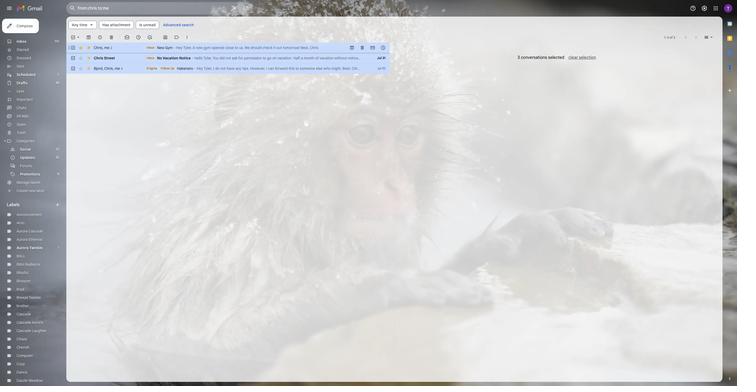 Task type: describe. For each thing, give the bounding box(es) containing it.
meadow
[[29, 379, 43, 383]]

inbox new gym - hey tyler, a new gym opened close to us. we should check it out tomorrow!  best, chris
[[147, 45, 319, 50]]

support image
[[691, 5, 697, 11]]

1 horizontal spatial me
[[115, 66, 120, 71]]

habenero
[[177, 66, 193, 71]]

did
[[220, 56, 225, 60]]

1 for 1 – 3 of 3
[[665, 35, 666, 39]]

categories
[[17, 139, 35, 143]]

1 vertical spatial tyler,
[[204, 56, 212, 60]]

bliss radiance
[[17, 262, 40, 267]]

dance
[[17, 370, 27, 375]]

compose
[[17, 24, 33, 28]]

manage
[[17, 180, 30, 185]]

clear selection link
[[565, 55, 597, 60]]

create new label
[[17, 189, 44, 193]]

chris right sincerely,
[[475, 56, 484, 60]]

possible.
[[443, 56, 458, 60]]

chris down report spam image at the top of page
[[94, 45, 103, 50]]

less
[[17, 89, 24, 94]]

row containing chris
[[66, 43, 390, 53]]

hello
[[195, 56, 203, 60]]

Search mail text field
[[78, 6, 228, 11]]

2 vertical spatial -
[[194, 66, 196, 71]]

computer link
[[17, 354, 33, 358]]

laughter
[[32, 329, 47, 333]]

do
[[215, 66, 220, 71]]

forward
[[275, 66, 288, 71]]

2 as from the left
[[438, 56, 442, 60]]

chris up 'bjord'
[[94, 56, 103, 60]]

aurora cascade link
[[17, 229, 43, 234]]

street
[[104, 56, 115, 60]]

blissful link
[[17, 271, 28, 275]]

dazzle meadow link
[[17, 379, 43, 383]]

advanced
[[163, 23, 181, 27]]

conversations
[[521, 55, 548, 60]]

jul for unacceptable.
[[378, 56, 382, 60]]

new
[[157, 45, 164, 50]]

cascade laughter link
[[17, 329, 47, 333]]

for
[[239, 56, 243, 60]]

tyler
[[413, 66, 421, 71]]

drafts link
[[17, 81, 28, 85]]

cascade aurora
[[17, 320, 43, 325]]

bjord
[[94, 66, 103, 71]]

important link
[[17, 97, 33, 102]]

sent
[[17, 64, 24, 69]]

new inside main content
[[196, 45, 203, 50]]

snoozed link
[[17, 56, 31, 60]]

soon
[[429, 56, 438, 60]]

create new label link
[[17, 189, 44, 193]]

inbox for inbox
[[17, 39, 26, 44]]

1 – 3 of 3
[[665, 35, 676, 39]]

unread
[[143, 23, 156, 27]]

arno link
[[17, 221, 25, 225]]

aurora for aurora twinkle
[[17, 246, 29, 250]]

wrote:
[[484, 66, 495, 71]]

starred
[[17, 47, 29, 52]]

advanced search
[[163, 23, 194, 27]]

gmail image
[[17, 3, 45, 13]]

selected
[[549, 55, 565, 60]]

jul 31
[[378, 56, 386, 60]]

3 conversations selected
[[518, 55, 565, 60]]

labels
[[7, 202, 20, 208]]

1 vertical spatial me
[[419, 56, 424, 60]]

main content containing 3 conversations selected
[[66, 17, 723, 382]]

promotions
[[20, 172, 40, 177]]

labels
[[31, 180, 40, 185]]

jul 10
[[378, 66, 386, 70]]

out
[[277, 45, 282, 50]]

new inside labels navigation
[[29, 189, 35, 193]]

announcement link
[[17, 213, 42, 217]]

promotions link
[[20, 172, 40, 177]]

cascade for cascade link
[[17, 312, 31, 317]]

please
[[387, 56, 398, 60]]

vacation
[[163, 56, 178, 60]]

labels heading
[[7, 202, 55, 208]]

cozy
[[17, 362, 25, 367]]

, for bjord
[[103, 66, 104, 71]]

to left us.
[[235, 45, 238, 50]]

on
[[273, 56, 277, 60]]

1 for 1
[[58, 246, 59, 250]]

48
[[56, 81, 59, 85]]

of inside row
[[316, 56, 319, 60]]

dance link
[[17, 370, 27, 375]]

bjord , chris , me 4
[[94, 66, 123, 71]]

jul for 5,
[[378, 66, 382, 70]]

1 horizontal spatial -
[[192, 56, 194, 60]]

a
[[193, 45, 195, 50]]

move to inbox image
[[163, 35, 168, 40]]

is
[[139, 23, 142, 27]]

0 horizontal spatial -
[[174, 45, 175, 50]]

add to tasks image
[[147, 35, 153, 40]]

1 as from the left
[[425, 56, 429, 60]]

to left go
[[263, 56, 267, 60]]

announcement
[[17, 213, 42, 217]]

cherish link
[[17, 345, 29, 350]]

has attachment button
[[99, 21, 134, 29]]

more image
[[185, 35, 190, 40]]

labels navigation
[[0, 17, 66, 386]]

aurora ethereal link
[[17, 237, 42, 242]]

1 vertical spatial best,
[[343, 66, 351, 71]]

to right this
[[296, 66, 299, 71]]

10
[[383, 66, 386, 70]]

2023
[[386, 66, 394, 71]]

blossom
[[17, 279, 31, 284]]

clear search image
[[229, 3, 240, 13]]

0 horizontal spatial hey
[[176, 45, 183, 50]]

blissful
[[17, 271, 28, 275]]

scheduled link
[[17, 72, 35, 77]]

habenero - hey tyler, i do not have any tips. however, i can forward this to someone  else who might. best, chris on wed, jul 5, 2023 at 1:06 pm tyler black  <blacklashes1000@gmail.com> wrote: hey chris,
[[177, 66, 512, 71]]

at
[[395, 66, 398, 71]]

computer
[[17, 354, 33, 358]]

mail
[[22, 114, 28, 119]]

2 i from the left
[[266, 66, 267, 71]]

aurora cascade
[[17, 229, 43, 234]]

a
[[301, 56, 303, 60]]

cozy link
[[17, 362, 25, 367]]

bliss
[[17, 262, 24, 267]]

cherish
[[17, 345, 29, 350]]

chats link
[[17, 106, 26, 110]]

unacceptable.
[[363, 56, 386, 60]]

inbox for inbox new gym - hey tyler, a new gym opened close to us. we should check it out tomorrow!  best, chris
[[147, 46, 155, 50]]

chris left "on"
[[352, 66, 361, 71]]

month
[[304, 56, 315, 60]]

advanced search options image
[[241, 3, 251, 13]]

<blacklashes1000@gmail.com>
[[432, 66, 484, 71]]

up
[[171, 66, 175, 70]]

bliss radiance link
[[17, 262, 40, 267]]

any
[[236, 66, 242, 71]]



Task type: locate. For each thing, give the bounding box(es) containing it.
row containing chris street
[[66, 53, 484, 63]]

2 row from the top
[[66, 53, 484, 63]]

0 vertical spatial new
[[196, 45, 203, 50]]

to right back on the right of the page
[[414, 56, 418, 60]]

0 horizontal spatial new
[[29, 189, 35, 193]]

2 vertical spatial inbox
[[147, 56, 155, 60]]

label
[[36, 189, 44, 193]]

notice
[[179, 56, 191, 60]]

1 horizontal spatial new
[[196, 45, 203, 50]]

, for chris
[[103, 45, 103, 50]]

starred link
[[17, 47, 29, 52]]

i
[[214, 66, 214, 71], [266, 66, 267, 71]]

2 horizontal spatial me
[[419, 56, 424, 60]]

sent link
[[17, 64, 24, 69]]

labels image
[[174, 35, 180, 40]]

1 horizontal spatial i
[[266, 66, 267, 71]]

twinkle for breeze twinkle
[[29, 296, 41, 300]]

i left do
[[214, 66, 214, 71]]

settings image
[[702, 5, 708, 11]]

1 row from the top
[[66, 43, 390, 53]]

1 vertical spatial new
[[29, 189, 35, 193]]

not right "did"
[[226, 56, 231, 60]]

should
[[251, 45, 262, 50]]

cascade down brother "link"
[[17, 312, 31, 317]]

- left hello
[[192, 56, 194, 60]]

search mail image
[[68, 4, 77, 13]]

is unread
[[139, 23, 156, 27]]

None checkbox
[[71, 35, 76, 40], [71, 66, 76, 71], [71, 35, 76, 40], [71, 66, 76, 71]]

updates
[[20, 155, 35, 160]]

- right gym
[[174, 45, 175, 50]]

2
[[111, 46, 112, 50], [58, 73, 59, 77]]

clear selection
[[569, 55, 597, 60]]

0 horizontal spatial best,
[[301, 45, 309, 50]]

chris , me 2
[[94, 45, 112, 50]]

0 vertical spatial of
[[671, 35, 673, 39]]

0 vertical spatial me
[[104, 45, 109, 50]]

chats
[[17, 106, 26, 110]]

aurora down arno
[[17, 229, 28, 234]]

time
[[80, 23, 87, 27]]

cascade for cascade aurora
[[17, 320, 31, 325]]

of right 'month'
[[316, 56, 319, 60]]

vacation.
[[278, 56, 293, 60]]

else
[[316, 66, 323, 71]]

tips.
[[243, 66, 250, 71]]

hey right gym
[[176, 45, 183, 50]]

tyler, left do
[[204, 66, 213, 71]]

brad
[[17, 287, 24, 292]]

me left the 4
[[115, 66, 120, 71]]

on
[[362, 66, 366, 71]]

cascade for cascade laughter
[[17, 329, 31, 333]]

tyler, left a
[[184, 45, 192, 50]]

2 vertical spatial me
[[115, 66, 120, 71]]

toolbar inside main content
[[347, 45, 389, 50]]

1 horizontal spatial hey
[[197, 66, 203, 71]]

chaos
[[17, 337, 27, 342]]

1
[[665, 35, 666, 39], [58, 246, 59, 250]]

aurora for aurora cascade
[[17, 229, 28, 234]]

cascade up chaos
[[17, 329, 31, 333]]

cascade laughter
[[17, 329, 47, 333]]

inbox inside the inbox no vacation notice - hello tyler, you did not ask for permission to go on vacation. half a month  of vacation without notice is unacceptable. please get back to me as soon  as possible. sincerely, chris
[[147, 56, 155, 60]]

selection
[[580, 55, 597, 60]]

us.
[[239, 45, 244, 50]]

snooze image
[[136, 35, 141, 40]]

spam link
[[17, 122, 26, 127]]

2 down delete icon
[[111, 46, 112, 50]]

any
[[72, 23, 79, 27]]

attachment
[[110, 23, 131, 27]]

1 vertical spatial of
[[316, 56, 319, 60]]

inbox left "new" at the left top of page
[[147, 46, 155, 50]]

row up "did"
[[66, 43, 390, 53]]

best, up 'a'
[[301, 45, 309, 50]]

search
[[182, 23, 194, 27]]

1 horizontal spatial 1
[[665, 35, 666, 39]]

,
[[103, 45, 103, 50], [103, 66, 104, 71], [113, 66, 114, 71]]

chris
[[94, 45, 103, 50], [310, 45, 319, 50], [94, 56, 103, 60], [475, 56, 484, 60], [104, 66, 113, 71], [352, 66, 361, 71]]

best,
[[301, 45, 309, 50], [343, 66, 351, 71]]

0 horizontal spatial 3
[[518, 55, 520, 60]]

drafts
[[17, 81, 28, 85]]

best, right might.
[[343, 66, 351, 71]]

chris up the inbox no vacation notice - hello tyler, you did not ask for permission to go on vacation. half a month  of vacation without notice is unacceptable. please get back to me as soon  as possible. sincerely, chris
[[310, 45, 319, 50]]

spam
[[17, 122, 26, 127]]

twinkle
[[29, 246, 43, 250], [29, 296, 41, 300]]

3 row from the top
[[66, 63, 512, 74]]

5,
[[382, 66, 385, 71]]

not
[[226, 56, 231, 60], [221, 66, 226, 71]]

inbox left no
[[147, 56, 155, 60]]

ball
[[17, 254, 25, 259]]

0 vertical spatial tyler,
[[184, 45, 192, 50]]

arno
[[17, 221, 25, 225]]

someone
[[300, 66, 315, 71]]

1 vertical spatial twinkle
[[29, 296, 41, 300]]

1 vertical spatial 2
[[58, 73, 59, 77]]

inbox inside labels navigation
[[17, 39, 26, 44]]

1 inside main content
[[665, 35, 666, 39]]

2 horizontal spatial 3
[[674, 35, 676, 39]]

row down vacation.
[[66, 63, 512, 74]]

any time
[[72, 23, 87, 27]]

tab list
[[723, 17, 738, 368]]

main menu image
[[6, 5, 12, 11]]

hey down hello
[[197, 66, 203, 71]]

forums
[[20, 164, 32, 168]]

delete image
[[109, 35, 114, 40]]

0 vertical spatial 2
[[111, 46, 112, 50]]

me up chris street
[[104, 45, 109, 50]]

0 horizontal spatial as
[[425, 56, 429, 60]]

aurora twinkle link
[[17, 246, 43, 250]]

35
[[56, 156, 59, 160]]

0 horizontal spatial of
[[316, 56, 319, 60]]

twinkle down "ethereal" on the bottom left
[[29, 246, 43, 250]]

main content
[[66, 17, 723, 382]]

has attachment
[[103, 23, 131, 27]]

inbox inside inbox new gym - hey tyler, a new gym opened close to us. we should check it out tomorrow!  best, chris
[[147, 46, 155, 50]]

cascade down cascade link
[[17, 320, 31, 325]]

toolbar
[[347, 45, 389, 50]]

row containing bjord
[[66, 63, 512, 74]]

tyler,
[[184, 45, 192, 50], [204, 56, 212, 60], [204, 66, 213, 71]]

can
[[268, 66, 274, 71]]

1 horizontal spatial 2
[[111, 46, 112, 50]]

None search field
[[66, 2, 253, 15]]

, up chris street
[[103, 45, 103, 50]]

brother
[[17, 304, 29, 309]]

2 inside labels navigation
[[58, 73, 59, 77]]

not right do
[[221, 66, 226, 71]]

toggle split pane mode image
[[705, 35, 710, 40]]

compose button
[[2, 19, 39, 33]]

tyler, left "you"
[[204, 56, 212, 60]]

- right the habenero
[[194, 66, 196, 71]]

check
[[263, 45, 273, 50]]

32
[[56, 147, 59, 151]]

, left the 4
[[113, 66, 114, 71]]

1 horizontal spatial of
[[671, 35, 673, 39]]

notice
[[348, 56, 359, 60]]

hey left chris,
[[496, 66, 502, 71]]

row down it
[[66, 53, 484, 63]]

dazzle meadow
[[17, 379, 43, 383]]

ball link
[[17, 254, 25, 259]]

aurora ethereal
[[17, 237, 42, 242]]

None checkbox
[[71, 45, 76, 50], [71, 56, 76, 61], [71, 45, 76, 50], [71, 56, 76, 61]]

1 vertical spatial not
[[221, 66, 226, 71]]

updates link
[[20, 155, 35, 160]]

2 vertical spatial tyler,
[[204, 66, 213, 71]]

1 vertical spatial -
[[192, 56, 194, 60]]

31
[[383, 56, 386, 60]]

2 horizontal spatial -
[[194, 66, 196, 71]]

inbox up starred link
[[17, 39, 26, 44]]

0 vertical spatial not
[[226, 56, 231, 60]]

archive image
[[86, 35, 91, 40]]

i left can
[[266, 66, 267, 71]]

2 inside chris , me 2
[[111, 46, 112, 50]]

this
[[289, 66, 295, 71]]

0 horizontal spatial me
[[104, 45, 109, 50]]

dazzle
[[17, 379, 28, 383]]

twinkle for aurora twinkle
[[29, 246, 43, 250]]

, down chris street
[[103, 66, 104, 71]]

me
[[104, 45, 109, 50], [419, 56, 424, 60], [115, 66, 120, 71]]

0 vertical spatial 1
[[665, 35, 666, 39]]

pm
[[407, 66, 412, 71]]

1 horizontal spatial best,
[[343, 66, 351, 71]]

inbox for inbox no vacation notice - hello tyler, you did not ask for permission to go on vacation. half a month  of vacation without notice is unacceptable. please get back to me as soon  as possible. sincerely, chris
[[147, 56, 155, 60]]

1 inside labels navigation
[[58, 246, 59, 250]]

aurora up ball
[[17, 246, 29, 250]]

mark as read image
[[125, 35, 130, 40]]

row
[[66, 43, 390, 53], [66, 53, 484, 63], [66, 63, 512, 74]]

1 vertical spatial inbox
[[147, 46, 155, 50]]

cascade up "ethereal" on the bottom left
[[28, 229, 43, 234]]

0 horizontal spatial 2
[[58, 73, 59, 77]]

it
[[274, 45, 276, 50]]

inbox
[[17, 39, 26, 44], [147, 46, 155, 50], [147, 56, 155, 60]]

0 vertical spatial inbox
[[17, 39, 26, 44]]

as left soon
[[425, 56, 429, 60]]

ask
[[232, 56, 238, 60]]

aurora
[[17, 229, 28, 234], [17, 237, 28, 242], [17, 246, 29, 250], [32, 320, 43, 325]]

1 horizontal spatial as
[[438, 56, 442, 60]]

1 i from the left
[[214, 66, 214, 71]]

important
[[17, 97, 33, 102]]

0 vertical spatial -
[[174, 45, 175, 50]]

we
[[245, 45, 250, 50]]

aurora up laughter on the bottom
[[32, 320, 43, 325]]

1 vertical spatial 1
[[58, 246, 59, 250]]

of right –
[[671, 35, 673, 39]]

2 horizontal spatial hey
[[496, 66, 502, 71]]

me up tyler
[[419, 56, 424, 60]]

0 horizontal spatial 1
[[58, 246, 59, 250]]

8
[[57, 172, 59, 176]]

new left label
[[29, 189, 35, 193]]

chris down street
[[104, 66, 113, 71]]

twinkle right breeze
[[29, 296, 41, 300]]

–
[[666, 35, 668, 39]]

breeze
[[17, 296, 28, 300]]

0 horizontal spatial i
[[214, 66, 214, 71]]

aurora for aurora ethereal
[[17, 237, 28, 242]]

follow
[[161, 66, 170, 70]]

-
[[174, 45, 175, 50], [192, 56, 194, 60], [194, 66, 196, 71]]

2 up 48
[[58, 73, 59, 77]]

aurora up aurora twinkle link
[[17, 237, 28, 242]]

report spam image
[[98, 35, 103, 40]]

manage labels
[[17, 180, 40, 185]]

1 horizontal spatial 3
[[668, 35, 670, 39]]

0 vertical spatial twinkle
[[29, 246, 43, 250]]

as right soon
[[438, 56, 442, 60]]

0 vertical spatial best,
[[301, 45, 309, 50]]

new right a
[[196, 45, 203, 50]]

cascade link
[[17, 312, 31, 317]]

manage labels link
[[17, 180, 40, 185]]

you
[[213, 56, 219, 60]]



Task type: vqa. For each thing, say whether or not it's contained in the screenshot.
leftmost abyss,
no



